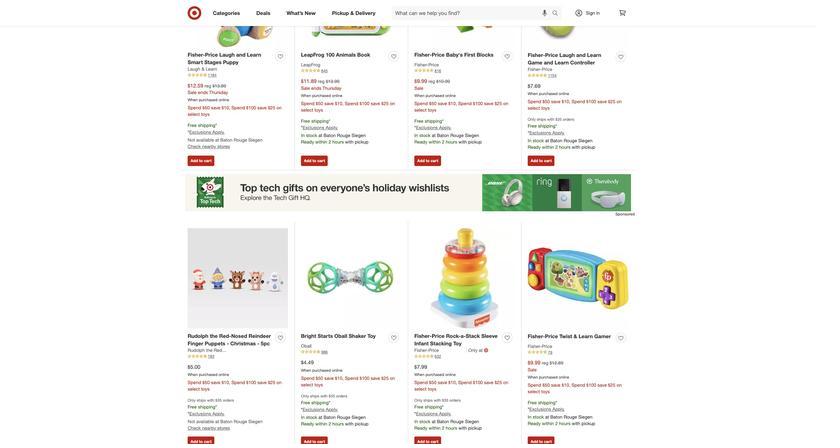 Task type: locate. For each thing, give the bounding box(es) containing it.
add to cart button for fisher-price laugh and learn game and learn controller
[[528, 156, 555, 166]]

2 rudolph from the top
[[188, 348, 205, 354]]

$35 inside only ships with $35 orders free shipping * * exclusions apply. not available at baton rouge siegen check nearby stores
[[216, 398, 222, 403]]

fisher-price laugh and learn smart stages puppy image
[[188, 0, 288, 47], [188, 0, 288, 47]]

hours
[[333, 139, 344, 145], [446, 139, 457, 145], [559, 144, 571, 150], [559, 421, 571, 427], [333, 421, 344, 427], [446, 426, 457, 431]]

add to cart button for rudolph the red-nosed reindeer finger puppets - christmas - 5pc
[[188, 437, 215, 445]]

-
[[227, 341, 229, 347], [257, 341, 260, 347]]

1 vertical spatial the
[[206, 348, 213, 354]]

fisher- for fisher-price laugh and learn game and learn controller link
[[528, 52, 545, 58]]

purchased inside $11.89 reg $13.99 sale ends thursday when purchased online spend $50 save $10, spend $100 save $25 on select toys
[[312, 93, 331, 98]]

orders down $7.69 when purchased online spend $50 save $10, spend $100 save $25 on select toys
[[563, 117, 574, 122]]

1 vertical spatial red-
[[214, 348, 224, 354]]

add for bright starts oball shaker toy
[[304, 440, 312, 445]]

$50 down $12.59
[[203, 105, 210, 111]]

nosed inside rudolph the red-nosed reindeer finger puppets - christmas - 5pc
[[231, 333, 247, 340]]

apply.
[[326, 125, 338, 131], [439, 125, 452, 131], [212, 129, 225, 135], [553, 130, 565, 136], [553, 407, 565, 412], [326, 407, 338, 413], [212, 411, 225, 417], [439, 411, 452, 417]]

reg inside $11.89 reg $13.99 sale ends thursday when purchased online spend $50 save $10, spend $100 save $25 on select toys
[[318, 79, 325, 84]]

leapfrog up $11.89
[[301, 62, 321, 67]]

1 vertical spatial &
[[202, 66, 205, 72]]

advertisement region
[[181, 174, 635, 211]]

fisher-price for fisher-price twist & learn gamer
[[528, 344, 553, 349]]

orders for $7.69
[[563, 117, 574, 122]]

red- inside rudolph the red-nosed reindeer finger puppets - christmas - 5pc
[[219, 333, 231, 340]]

toy right shaker
[[368, 333, 376, 340]]

price for fisher-price twist & learn gamer link
[[545, 333, 558, 340]]

sale inside $11.89 reg $13.99 sale ends thursday when purchased online spend $50 save $10, spend $100 save $25 on select toys
[[301, 85, 310, 91]]

thursday for $12.59
[[209, 90, 228, 95]]

0 vertical spatial $9.99
[[415, 78, 427, 84]]

1 check from the top
[[188, 144, 201, 149]]

$10, down 632 link
[[449, 380, 457, 386]]

leapfrog for leapfrog
[[301, 62, 321, 67]]

thursday
[[323, 85, 342, 91], [209, 90, 228, 95]]

rouge inside only ships with $35 orders free shipping * * exclusions apply. not available at baton rouge siegen check nearby stores
[[234, 419, 247, 425]]

nosed
[[231, 333, 247, 340], [224, 348, 237, 354]]

sale inside $9.99 reg $12.89 sale when purchased online spend $50 save $10, spend $100 save $25 on select toys
[[528, 367, 537, 373]]

laugh down smart
[[188, 66, 200, 72]]

1 horizontal spatial free shipping * * exclusions apply. in stock at  baton rouge siegen ready within 2 hours with pickup
[[415, 118, 482, 145]]

0 horizontal spatial only ships with $35 orders free shipping * * exclusions apply. in stock at  baton rouge siegen ready within 2 hours with pickup
[[301, 394, 369, 427]]

select inside $5.00 when purchased online spend $50 save $10, spend $100 save $25 on select toys
[[188, 387, 200, 392]]

oball
[[335, 333, 348, 340], [301, 344, 312, 349]]

the for rudolph the red-nosed reindeer finger puppets - christmas - 5pc
[[210, 333, 218, 340]]

select inside $12.59 reg $13.89 sale ends thursday when purchased online spend $50 save $10, spend $100 save $25 on select toys
[[188, 112, 200, 117]]

1 horizontal spatial ends
[[311, 85, 321, 91]]

purchased down $13.99
[[312, 93, 331, 98]]

100
[[326, 51, 335, 58]]

game
[[528, 59, 543, 66]]

bright starts oball shaker toy
[[301, 333, 376, 340]]

$10, down $13.99
[[335, 101, 344, 106]]

$10, down $13.89
[[222, 105, 230, 111]]

not
[[188, 137, 195, 143], [188, 419, 195, 425]]

1 vertical spatial available
[[196, 419, 214, 425]]

$10, inside $7.99 when purchased online spend $50 save $10, spend $100 save $25 on select toys
[[449, 380, 457, 386]]

2 available from the top
[[196, 419, 214, 425]]

when inside $11.89 reg $13.99 sale ends thursday when purchased online spend $50 save $10, spend $100 save $25 on select toys
[[301, 93, 311, 98]]

$13.89
[[213, 83, 226, 89]]

purchased down $7.99
[[426, 373, 444, 378]]

red- up the "puppets"
[[219, 333, 231, 340]]

the up 183 on the left bottom of the page
[[206, 348, 213, 354]]

on inside the $9.99 reg $10.99 sale when purchased online spend $50 save $10, spend $100 save $25 on select toys
[[504, 101, 509, 106]]

check inside free shipping * * exclusions apply. not available at baton rouge siegen check nearby stores
[[188, 144, 201, 149]]

$10, down $10.99
[[449, 101, 457, 106]]

fisher-price rock-a-stack sleeve infant stacking toy image
[[415, 229, 515, 329], [415, 229, 515, 329]]

0 vertical spatial check
[[188, 144, 201, 149]]

online down 1154 link
[[559, 91, 569, 96]]

add to cart
[[191, 158, 212, 163], [304, 158, 325, 163], [418, 158, 439, 163], [531, 158, 552, 163], [191, 440, 212, 445], [304, 440, 325, 445], [418, 440, 439, 445], [531, 440, 552, 445]]

cart for fisher-price rock-a-stack sleeve infant stacking toy
[[431, 440, 439, 445]]

rudolph down finger
[[188, 348, 205, 354]]

available
[[196, 137, 214, 143], [196, 419, 214, 425]]

bright starts oball shaker toy image
[[301, 229, 402, 329], [301, 229, 402, 329]]

632 link
[[415, 354, 515, 360]]

laugh inside fisher-price laugh and learn smart stages puppy
[[219, 51, 235, 58]]

1 stores from the top
[[217, 144, 230, 149]]

reg inside the $9.99 reg $10.99 sale when purchased online spend $50 save $10, spend $100 save $25 on select toys
[[429, 79, 435, 84]]

online down 183 link
[[219, 373, 229, 378]]

$9.99 reg $10.99 sale when purchased online spend $50 save $10, spend $100 save $25 on select toys
[[415, 78, 509, 113]]

$25 inside $7.69 when purchased online spend $50 save $10, spend $100 save $25 on select toys
[[608, 99, 616, 104]]

& down smart
[[202, 66, 205, 72]]

oball down bright
[[301, 344, 312, 349]]

reg down 645
[[318, 79, 325, 84]]

toys
[[542, 105, 550, 111], [315, 107, 323, 113], [428, 107, 437, 113], [201, 112, 210, 117], [315, 382, 323, 388], [201, 387, 210, 392], [428, 387, 437, 392], [542, 389, 550, 395]]

fisher-price link down game
[[528, 66, 553, 73]]

fisher-
[[188, 51, 205, 58], [415, 51, 432, 58], [528, 52, 545, 58], [415, 62, 429, 67], [528, 67, 542, 72], [415, 333, 432, 340], [528, 333, 545, 340], [528, 344, 542, 349], [415, 348, 429, 354]]

fisher-price laugh and learn game and learn controller image
[[528, 0, 629, 48], [528, 0, 629, 48]]

red-
[[219, 333, 231, 340], [214, 348, 224, 354]]

online down $13.99
[[332, 93, 343, 98]]

1 nearby from the top
[[202, 144, 216, 149]]

reg
[[318, 79, 325, 84], [429, 79, 435, 84], [205, 83, 211, 89], [542, 361, 549, 366]]

shipping inside free shipping * * exclusions apply. not available at baton rouge siegen check nearby stores
[[198, 123, 215, 128]]

645
[[321, 68, 328, 73]]

orders for $7.99
[[450, 398, 461, 403]]

0 horizontal spatial &
[[202, 66, 205, 72]]

deals link
[[251, 6, 279, 20]]

thursday inside $12.59 reg $13.89 sale ends thursday when purchased online spend $50 save $10, spend $100 save $25 on select toys
[[209, 90, 228, 95]]

- up 'rudolph the red-nosed reindeer'
[[227, 341, 229, 347]]

$50 down '1154'
[[543, 99, 550, 104]]

laugh & learn link
[[188, 66, 217, 73]]

1 vertical spatial rudolph
[[188, 348, 205, 354]]

$10,
[[562, 99, 571, 104], [335, 101, 344, 106], [449, 101, 457, 106], [222, 105, 230, 111], [335, 376, 344, 381], [222, 380, 230, 386], [449, 380, 457, 386], [562, 383, 571, 388]]

baton inside only ships with $35 orders free shipping * * exclusions apply. not available at baton rouge siegen check nearby stores
[[220, 419, 233, 425]]

toy
[[368, 333, 376, 340], [454, 341, 462, 347]]

$9.99 for fisher-price baby's first blocks
[[415, 78, 427, 84]]

0 horizontal spatial -
[[227, 341, 229, 347]]

2 stores from the top
[[217, 426, 230, 431]]

0 vertical spatial available
[[196, 137, 214, 143]]

controller
[[571, 59, 595, 66]]

leapfrog up leapfrog link at top
[[301, 51, 325, 58]]

free shipping * * exclusions apply. not available at baton rouge siegen check nearby stores
[[188, 123, 263, 149]]

add to cart for fisher-price twist & learn gamer
[[531, 440, 552, 445]]

within
[[315, 139, 327, 145], [429, 139, 441, 145], [542, 144, 554, 150], [542, 421, 554, 427], [315, 421, 327, 427], [429, 426, 441, 431]]

$50
[[543, 99, 550, 104], [316, 101, 323, 106], [429, 101, 437, 106], [203, 105, 210, 111], [316, 376, 323, 381], [203, 380, 210, 386], [429, 380, 437, 386], [543, 383, 550, 388]]

2 horizontal spatial laugh
[[560, 52, 575, 58]]

$35 for $7.99
[[442, 398, 449, 403]]

fisher-price
[[415, 62, 439, 67], [528, 67, 553, 72], [528, 344, 553, 349], [415, 348, 439, 354]]

2 check from the top
[[188, 426, 201, 431]]

and up "puppy"
[[236, 51, 246, 58]]

2 horizontal spatial free shipping * * exclusions apply. in stock at  baton rouge siegen ready within 2 hours with pickup
[[528, 400, 596, 427]]

1154 link
[[528, 73, 629, 79]]

fisher-price baby's first blocks image
[[415, 0, 515, 47], [415, 0, 515, 47]]

online down 986 link on the bottom
[[332, 368, 343, 373]]

sign
[[586, 10, 595, 16]]

ready
[[301, 139, 314, 145], [415, 139, 428, 145], [528, 144, 541, 150], [528, 421, 541, 427], [301, 421, 314, 427], [415, 426, 428, 431]]

first
[[465, 51, 476, 58]]

price for fisher-price twist & learn gamer's the fisher-price link
[[542, 344, 553, 349]]

online down $10.99
[[446, 93, 456, 98]]

$50 down 632
[[429, 380, 437, 386]]

new
[[305, 10, 316, 16]]

select
[[528, 105, 540, 111], [301, 107, 313, 113], [415, 107, 427, 113], [188, 112, 200, 117], [301, 382, 313, 388], [188, 387, 200, 392], [415, 387, 427, 392], [528, 389, 540, 395]]

1184 link
[[188, 73, 288, 78]]

1 vertical spatial nearby
[[202, 426, 216, 431]]

ends down $12.59
[[198, 90, 208, 95]]

$100 inside $11.89 reg $13.99 sale ends thursday when purchased online spend $50 save $10, spend $100 save $25 on select toys
[[360, 101, 370, 106]]

learn
[[247, 51, 261, 58], [587, 52, 602, 58], [555, 59, 569, 66], [206, 66, 217, 72], [579, 333, 593, 340]]

to for bright starts oball shaker toy
[[313, 440, 316, 445]]

79
[[548, 350, 553, 355]]

to
[[199, 158, 203, 163], [313, 158, 316, 163], [426, 158, 430, 163], [540, 158, 543, 163], [199, 440, 203, 445], [313, 440, 316, 445], [426, 440, 430, 445], [540, 440, 543, 445]]

only at ¬
[[469, 348, 489, 354]]

$9.99 inside $9.99 reg $12.89 sale when purchased online spend $50 save $10, spend $100 save $25 on select toys
[[528, 360, 541, 366]]

reindeer for rudolph the red-nosed reindeer finger puppets - christmas - 5pc
[[249, 333, 271, 340]]

laugh
[[219, 51, 235, 58], [560, 52, 575, 58], [188, 66, 200, 72]]

fisher-price laugh and learn game and learn controller link
[[528, 51, 613, 66]]

add to cart button for bright starts oball shaker toy
[[301, 437, 328, 445]]

orders down $5.00 when purchased online spend $50 save $10, spend $100 save $25 on select toys
[[223, 398, 234, 403]]

sale for leapfrog 100 animals book
[[301, 85, 310, 91]]

$4.49
[[301, 360, 314, 366]]

$9.99 reg $12.89 sale when purchased online spend $50 save $10, spend $100 save $25 on select toys
[[528, 360, 622, 395]]

0 vertical spatial &
[[351, 10, 354, 16]]

$50 down $10.99
[[429, 101, 437, 106]]

reindeer up 5pc
[[249, 333, 271, 340]]

rudolph the red-nosed reindeer finger puppets - christmas - 5pc image
[[188, 229, 288, 329], [188, 229, 288, 329]]

1 leapfrog from the top
[[301, 51, 325, 58]]

add to cart button for fisher-price laugh and learn smart stages puppy
[[188, 156, 215, 166]]

cart for fisher-price twist & learn gamer
[[544, 440, 552, 445]]

- left 5pc
[[257, 341, 260, 347]]

1 available from the top
[[196, 137, 214, 143]]

&
[[351, 10, 354, 16], [202, 66, 205, 72], [574, 333, 578, 340]]

check nearby stores button
[[188, 143, 230, 150], [188, 425, 230, 432]]

0 vertical spatial red-
[[219, 333, 231, 340]]

ends down $11.89
[[311, 85, 321, 91]]

orders
[[563, 117, 574, 122], [336, 394, 348, 399], [223, 398, 234, 403], [450, 398, 461, 403]]

1 vertical spatial reindeer
[[239, 348, 257, 354]]

fisher-price link up 79
[[528, 344, 553, 350]]

fisher- for the fisher-price link on top of 632
[[415, 348, 429, 354]]

fisher-price up 79
[[528, 344, 553, 349]]

orders down $7.99 when purchased online spend $50 save $10, spend $100 save $25 on select toys
[[450, 398, 461, 403]]

save
[[551, 99, 561, 104], [598, 99, 607, 104], [325, 101, 334, 106], [371, 101, 380, 106], [438, 101, 447, 106], [484, 101, 494, 106], [211, 105, 220, 111], [257, 105, 267, 111], [325, 376, 334, 381], [371, 376, 380, 381], [211, 380, 220, 386], [257, 380, 267, 386], [438, 380, 447, 386], [484, 380, 494, 386], [551, 383, 561, 388], [598, 383, 607, 388]]

check
[[188, 144, 201, 149], [188, 426, 201, 431]]

thursday down $13.89
[[209, 90, 228, 95]]

online down $13.89
[[219, 98, 229, 102]]

fisher-price for fisher-price laugh and learn game and learn controller
[[528, 67, 553, 72]]

bright
[[301, 333, 316, 340]]

nosed up 183 link
[[224, 348, 237, 354]]

price inside fisher-price laugh and learn game and learn controller
[[545, 52, 558, 58]]

and right game
[[544, 59, 554, 66]]

reg left $12.89
[[542, 361, 549, 366]]

1 horizontal spatial thursday
[[323, 85, 342, 91]]

red- down the "puppets"
[[214, 348, 224, 354]]

fisher-price up 816
[[415, 62, 439, 67]]

to for fisher-price rock-a-stack sleeve infant stacking toy
[[426, 440, 430, 445]]

laugh up "puppy"
[[219, 51, 235, 58]]

& right pickup
[[351, 10, 354, 16]]

1 rudolph from the top
[[188, 333, 208, 340]]

1 horizontal spatial &
[[351, 10, 354, 16]]

rudolph
[[188, 333, 208, 340], [188, 348, 205, 354]]

and up 'controller'
[[577, 52, 586, 58]]

1 vertical spatial stores
[[217, 426, 230, 431]]

1 horizontal spatial $9.99
[[528, 360, 541, 366]]

thursday down $13.99
[[323, 85, 342, 91]]

0 horizontal spatial free shipping * * exclusions apply. in stock at  baton rouge siegen ready within 2 hours with pickup
[[301, 118, 369, 145]]

0 vertical spatial leapfrog
[[301, 51, 325, 58]]

$10, down 1154 link
[[562, 99, 571, 104]]

fisher- inside fisher-price laugh and learn game and learn controller
[[528, 52, 545, 58]]

fisher- inside fisher-price twist & learn gamer link
[[528, 333, 545, 340]]

fisher-price twist & learn gamer link
[[528, 333, 611, 341]]

$50 down 986
[[316, 376, 323, 381]]

ends
[[311, 85, 321, 91], [198, 90, 208, 95]]

1 vertical spatial $9.99
[[528, 360, 541, 366]]

$50 down 183 on the left bottom of the page
[[203, 380, 210, 386]]

reindeer down the christmas
[[239, 348, 257, 354]]

& right twist on the bottom of page
[[574, 333, 578, 340]]

add to cart button for fisher-price twist & learn gamer
[[528, 437, 555, 445]]

0 horizontal spatial and
[[236, 51, 246, 58]]

$10, inside $5.00 when purchased online spend $50 save $10, spend $100 save $25 on select toys
[[222, 380, 230, 386]]

1 vertical spatial not
[[188, 419, 195, 425]]

online
[[559, 91, 569, 96], [332, 93, 343, 98], [446, 93, 456, 98], [219, 98, 229, 102], [332, 368, 343, 373], [219, 373, 229, 378], [446, 373, 456, 378], [559, 375, 569, 380]]

sale inside the $9.99 reg $10.99 sale when purchased online spend $50 save $10, spend $100 save $25 on select toys
[[415, 85, 424, 91]]

0 vertical spatial not
[[188, 137, 195, 143]]

$10, inside $11.89 reg $13.99 sale ends thursday when purchased online spend $50 save $10, spend $100 save $25 on select toys
[[335, 101, 344, 106]]

& for learn
[[202, 66, 205, 72]]

$50 inside $11.89 reg $13.99 sale ends thursday when purchased online spend $50 save $10, spend $100 save $25 on select toys
[[316, 101, 323, 106]]

and for puppy
[[236, 51, 246, 58]]

the
[[210, 333, 218, 340], [206, 348, 213, 354]]

the inside "link"
[[206, 348, 213, 354]]

2 nearby from the top
[[202, 426, 216, 431]]

2 horizontal spatial only ships with $35 orders free shipping * * exclusions apply. in stock at  baton rouge siegen ready within 2 hours with pickup
[[528, 117, 596, 150]]

$10, inside $12.59 reg $13.89 sale ends thursday when purchased online spend $50 save $10, spend $100 save $25 on select toys
[[222, 105, 230, 111]]

reg for laugh
[[205, 83, 211, 89]]

purchased down $13.89
[[199, 98, 218, 102]]

toys inside $7.69 when purchased online spend $50 save $10, spend $100 save $25 on select toys
[[542, 105, 550, 111]]

purchased down $5.00 on the left bottom of page
[[199, 373, 218, 378]]

puppy
[[223, 59, 239, 65]]

leapfrog for leapfrog 100 animals book
[[301, 51, 325, 58]]

stores inside only ships with $35 orders free shipping * * exclusions apply. not available at baton rouge siegen check nearby stores
[[217, 426, 230, 431]]

reg for animals
[[318, 79, 325, 84]]

learn up 'controller'
[[587, 52, 602, 58]]

79 link
[[528, 350, 629, 356]]

1 horizontal spatial laugh
[[219, 51, 235, 58]]

1 horizontal spatial oball
[[335, 333, 348, 340]]

fisher-price link up 816
[[415, 62, 439, 68]]

free inside free shipping * * exclusions apply. not available at baton rouge siegen check nearby stores
[[188, 123, 197, 128]]

0 horizontal spatial thursday
[[209, 90, 228, 95]]

$25 inside "$4.49 when purchased online spend $50 save $10, spend $100 save $25 on select toys"
[[382, 376, 389, 381]]

0 vertical spatial nearby
[[202, 144, 216, 149]]

only ships with $35 orders free shipping * * exclusions apply. not available at baton rouge siegen check nearby stores
[[188, 398, 263, 431]]

to for fisher-price twist & learn gamer
[[540, 440, 543, 445]]

$50 down $11.89
[[316, 101, 323, 106]]

$35 down $7.69 when purchased online spend $50 save $10, spend $100 save $25 on select toys
[[556, 117, 562, 122]]

fisher-price twist & learn gamer image
[[528, 229, 629, 329], [528, 229, 629, 329]]

sale for fisher-price baby's first blocks
[[415, 85, 424, 91]]

$50 inside $9.99 reg $12.89 sale when purchased online spend $50 save $10, spend $100 save $25 on select toys
[[543, 383, 550, 388]]

only inside only ships with $35 orders free shipping * * exclusions apply. not available at baton rouge siegen check nearby stores
[[188, 398, 196, 403]]

shipping inside only ships with $35 orders free shipping * * exclusions apply. not available at baton rouge siegen check nearby stores
[[198, 405, 215, 410]]

$35
[[556, 117, 562, 122], [329, 394, 335, 399], [216, 398, 222, 403], [442, 398, 449, 403]]

2 horizontal spatial and
[[577, 52, 586, 58]]

$10, down 986 link on the bottom
[[335, 376, 344, 381]]

fisher-price for fisher-price baby's first blocks
[[415, 62, 439, 67]]

oball right starts
[[335, 333, 348, 340]]

fisher- for the fisher-price link associated with fisher-price baby's first blocks
[[415, 62, 429, 67]]

$10, down 183 link
[[222, 380, 230, 386]]

with inside only ships with $35 orders free shipping * * exclusions apply. not available at baton rouge siegen check nearby stores
[[207, 398, 214, 403]]

red- for rudolph the red-nosed reindeer finger puppets - christmas - 5pc
[[219, 333, 231, 340]]

0 vertical spatial stores
[[217, 144, 230, 149]]

fisher- inside fisher-price baby's first blocks link
[[415, 51, 432, 58]]

2
[[329, 139, 331, 145], [442, 139, 445, 145], [556, 144, 558, 150], [556, 421, 558, 427], [329, 421, 331, 427], [442, 426, 445, 431]]

to for fisher-price baby's first blocks
[[426, 158, 430, 163]]

laugh up 'controller'
[[560, 52, 575, 58]]

$50 down $12.89
[[543, 383, 550, 388]]

only inside 'only at ¬'
[[469, 348, 478, 354]]

exclusions apply. link
[[303, 125, 338, 131], [416, 125, 452, 131], [189, 129, 225, 135], [530, 130, 565, 136], [530, 407, 565, 412], [303, 407, 338, 413], [189, 411, 225, 417], [416, 411, 452, 417]]

orders for $5.00
[[223, 398, 234, 403]]

$25 inside $5.00 when purchased online spend $50 save $10, spend $100 save $25 on select toys
[[268, 380, 275, 386]]

0 vertical spatial nosed
[[231, 333, 247, 340]]

$100 inside $5.00 when purchased online spend $50 save $10, spend $100 save $25 on select toys
[[246, 380, 256, 386]]

$35 down $7.99 when purchased online spend $50 save $10, spend $100 save $25 on select toys
[[442, 398, 449, 403]]

to for leapfrog 100 animals book
[[313, 158, 316, 163]]

leapfrog 100 animals book link
[[301, 51, 370, 59]]

0 horizontal spatial ends
[[198, 90, 208, 95]]

laugh inside fisher-price laugh and learn game and learn controller
[[560, 52, 575, 58]]

available inside only ships with $35 orders free shipping * * exclusions apply. not available at baton rouge siegen check nearby stores
[[196, 419, 214, 425]]

$9.99 left $12.89
[[528, 360, 541, 366]]

$35 down "$4.49 when purchased online spend $50 save $10, spend $100 save $25 on select toys"
[[329, 394, 335, 399]]

add to cart button for fisher-price rock-a-stack sleeve infant stacking toy
[[415, 437, 441, 445]]

1 vertical spatial nosed
[[224, 348, 237, 354]]

reg left $10.99
[[429, 79, 435, 84]]

fisher-price down game
[[528, 67, 553, 72]]

0 vertical spatial the
[[210, 333, 218, 340]]

0 horizontal spatial oball
[[301, 344, 312, 349]]

sale inside $12.59 reg $13.89 sale ends thursday when purchased online spend $50 save $10, spend $100 save $25 on select toys
[[188, 90, 197, 95]]

apply. inside only ships with $35 orders free shipping * * exclusions apply. not available at baton rouge siegen check nearby stores
[[212, 411, 225, 417]]

0 vertical spatial rudolph
[[188, 333, 208, 340]]

oball link
[[301, 343, 312, 350]]

and inside fisher-price laugh and learn smart stages puppy
[[236, 51, 246, 58]]

the for rudolph the red-nosed reindeer
[[206, 348, 213, 354]]

toys inside $9.99 reg $12.89 sale when purchased online spend $50 save $10, spend $100 save $25 on select toys
[[542, 389, 550, 395]]

rudolph the red-nosed reindeer finger puppets - christmas - 5pc
[[188, 333, 271, 347]]

rudolph for rudolph the red-nosed reindeer finger puppets - christmas - 5pc
[[188, 333, 208, 340]]

price
[[205, 51, 218, 58], [432, 51, 445, 58], [545, 52, 558, 58], [429, 62, 439, 67], [542, 67, 553, 72], [432, 333, 445, 340], [545, 333, 558, 340], [542, 344, 553, 349], [429, 348, 439, 354]]

ends inside $12.59 reg $13.89 sale ends thursday when purchased online spend $50 save $10, spend $100 save $25 on select toys
[[198, 90, 208, 95]]

nosed up the christmas
[[231, 333, 247, 340]]

to for rudolph the red-nosed reindeer finger puppets - christmas - 5pc
[[199, 440, 203, 445]]

toy down rock-
[[454, 341, 462, 347]]

1 check nearby stores button from the top
[[188, 143, 230, 150]]

$10, down $12.89
[[562, 383, 571, 388]]

$35 down $5.00 when purchased online spend $50 save $10, spend $100 save $25 on select toys
[[216, 398, 222, 403]]

1 horizontal spatial -
[[257, 341, 260, 347]]

learn for fisher-price laugh and learn game and learn controller
[[587, 52, 602, 58]]

purchased down $10.99
[[426, 93, 444, 98]]

986
[[321, 350, 328, 355]]

add to cart button
[[188, 156, 215, 166], [301, 156, 328, 166], [415, 156, 441, 166], [528, 156, 555, 166], [188, 437, 215, 445], [301, 437, 328, 445], [415, 437, 441, 445], [528, 437, 555, 445]]

online inside the $9.99 reg $10.99 sale when purchased online spend $50 save $10, spend $100 save $25 on select toys
[[446, 93, 456, 98]]

1 horizontal spatial toy
[[454, 341, 462, 347]]

rudolph inside rudolph the red-nosed reindeer "link"
[[188, 348, 205, 354]]

2 not from the top
[[188, 419, 195, 425]]

and for learn
[[577, 52, 586, 58]]

price for fisher-price laugh and learn game and learn controller the fisher-price link
[[542, 67, 553, 72]]

learn up 1184 link
[[247, 51, 261, 58]]

only for fisher-price rock-a-stack sleeve infant stacking toy
[[415, 398, 423, 403]]

purchased down '$7.69'
[[539, 91, 558, 96]]

exclusions
[[303, 125, 325, 131], [416, 125, 438, 131], [189, 129, 211, 135], [530, 130, 551, 136], [530, 407, 551, 412], [303, 407, 325, 413], [189, 411, 211, 417], [416, 411, 438, 417]]

orders down "$4.49 when purchased online spend $50 save $10, spend $100 save $25 on select toys"
[[336, 394, 348, 399]]

learn left gamer on the right
[[579, 333, 593, 340]]

online down 632 link
[[446, 373, 456, 378]]

rudolph up finger
[[188, 333, 208, 340]]

ships
[[537, 117, 546, 122], [310, 394, 320, 399], [197, 398, 206, 403], [424, 398, 433, 403]]

pickup
[[332, 10, 349, 16]]

$9.99 left $10.99
[[415, 78, 427, 84]]

$50 inside $7.69 when purchased online spend $50 save $10, spend $100 save $25 on select toys
[[543, 99, 550, 104]]

$50 inside the $9.99 reg $10.99 sale when purchased online spend $50 save $10, spend $100 save $25 on select toys
[[429, 101, 437, 106]]

cart for fisher-price laugh and learn smart stages puppy
[[204, 158, 212, 163]]

price for fisher-price laugh and learn game and learn controller link
[[545, 52, 558, 58]]

ends for $12.59
[[198, 90, 208, 95]]

0 vertical spatial check nearby stores button
[[188, 143, 230, 150]]

cart
[[204, 158, 212, 163], [317, 158, 325, 163], [431, 158, 439, 163], [544, 158, 552, 163], [204, 440, 212, 445], [317, 440, 325, 445], [431, 440, 439, 445], [544, 440, 552, 445]]

only ships with $35 orders free shipping * * exclusions apply. in stock at  baton rouge siegen ready within 2 hours with pickup for $7.69
[[528, 117, 596, 150]]

animals
[[336, 51, 356, 58]]

when inside the $9.99 reg $10.99 sale when purchased online spend $50 save $10, spend $100 save $25 on select toys
[[415, 93, 425, 98]]

fisher-price link for fisher-price baby's first blocks
[[415, 62, 439, 68]]

purchased down the $4.49
[[312, 368, 331, 373]]

purchased down $12.89
[[539, 375, 558, 380]]

thursday inside $11.89 reg $13.99 sale ends thursday when purchased online spend $50 save $10, spend $100 save $25 on select toys
[[323, 85, 342, 91]]

online down $12.89
[[559, 375, 569, 380]]

reg down 1184
[[205, 83, 211, 89]]

$25 inside $11.89 reg $13.99 sale ends thursday when purchased online spend $50 save $10, spend $100 save $25 on select toys
[[382, 101, 389, 106]]

only for bright starts oball shaker toy
[[301, 394, 309, 399]]

0 horizontal spatial $9.99
[[415, 78, 427, 84]]

1 vertical spatial leapfrog
[[301, 62, 321, 67]]

1 horizontal spatial only ships with $35 orders free shipping * * exclusions apply. in stock at  baton rouge siegen ready within 2 hours with pickup
[[415, 398, 482, 431]]

free
[[301, 118, 310, 124], [415, 118, 424, 124], [188, 123, 197, 128], [528, 123, 537, 129], [528, 400, 537, 406], [301, 400, 310, 406], [188, 405, 197, 410], [415, 405, 424, 410]]

$35 for $5.00
[[216, 398, 222, 403]]

reg inside $9.99 reg $12.89 sale when purchased online spend $50 save $10, spend $100 save $25 on select toys
[[542, 361, 549, 366]]

$9.99
[[415, 78, 427, 84], [528, 360, 541, 366]]

sign in link
[[570, 6, 610, 20]]

$9.99 inside the $9.99 reg $10.99 sale when purchased online spend $50 save $10, spend $100 save $25 on select toys
[[415, 78, 427, 84]]

2 leapfrog from the top
[[301, 62, 321, 67]]

fisher- inside fisher-price laugh and learn smart stages puppy
[[188, 51, 205, 58]]

online inside $5.00 when purchased online spend $50 save $10, spend $100 save $25 on select toys
[[219, 373, 229, 378]]

add to cart for fisher-price laugh and learn smart stages puppy
[[191, 158, 212, 163]]

1 vertical spatial check nearby stores button
[[188, 425, 230, 432]]

the up the "puppets"
[[210, 333, 218, 340]]

price inside fisher-price laugh and learn smart stages puppy
[[205, 51, 218, 58]]

ships for $5.00
[[197, 398, 206, 403]]

0 vertical spatial reindeer
[[249, 333, 271, 340]]

stock
[[306, 133, 317, 138], [420, 133, 431, 138], [533, 138, 544, 143], [533, 415, 544, 420], [306, 415, 317, 420], [420, 419, 431, 425]]

search button
[[549, 6, 565, 22]]

leapfrog 100 animals book image
[[301, 0, 402, 47], [301, 0, 402, 47]]

learn up '1154'
[[555, 59, 569, 66]]

2 horizontal spatial &
[[574, 333, 578, 340]]

price inside the fisher-price rock-a-stack sleeve infant stacking toy
[[432, 333, 445, 340]]

rudolph the red-nosed reindeer finger puppets - christmas - 5pc link
[[188, 333, 273, 348]]

fisher- for fisher-price laugh and learn game and learn controller the fisher-price link
[[528, 67, 542, 72]]

$7.69
[[528, 83, 541, 89]]

1 not from the top
[[188, 137, 195, 143]]

$100 inside $9.99 reg $12.89 sale when purchased online spend $50 save $10, spend $100 save $25 on select toys
[[587, 383, 597, 388]]

add to cart button for leapfrog 100 animals book
[[301, 156, 328, 166]]

0 vertical spatial toy
[[368, 333, 376, 340]]

red- inside "link"
[[214, 348, 224, 354]]

in
[[301, 133, 305, 138], [415, 133, 418, 138], [528, 138, 532, 143], [528, 415, 532, 420], [301, 415, 305, 420], [415, 419, 418, 425]]

1 vertical spatial toy
[[454, 341, 462, 347]]

1 - from the left
[[227, 341, 229, 347]]

not inside only ships with $35 orders free shipping * * exclusions apply. not available at baton rouge siegen check nearby stores
[[188, 419, 195, 425]]

add to cart button for fisher-price baby's first blocks
[[415, 156, 441, 166]]

$100 inside "$4.49 when purchased online spend $50 save $10, spend $100 save $25 on select toys"
[[360, 376, 370, 381]]

baton inside free shipping * * exclusions apply. not available at baton rouge siegen check nearby stores
[[220, 137, 233, 143]]

1 vertical spatial check
[[188, 426, 201, 431]]



Task type: describe. For each thing, give the bounding box(es) containing it.
nosed for rudolph the red-nosed reindeer
[[224, 348, 237, 354]]

thursday for $11.89
[[323, 85, 342, 91]]

add for fisher-price baby's first blocks
[[418, 158, 425, 163]]

exclusions inside only ships with $35 orders free shipping * * exclusions apply. not available at baton rouge siegen check nearby stores
[[189, 411, 211, 417]]

add to cart for fisher-price baby's first blocks
[[418, 158, 439, 163]]

$11.89
[[301, 78, 317, 84]]

free shipping * * exclusions apply. in stock at  baton rouge siegen ready within 2 hours with pickup for animals
[[301, 118, 369, 145]]

only ships with $35 orders free shipping * * exclusions apply. in stock at  baton rouge siegen ready within 2 hours with pickup for $4.49
[[301, 394, 369, 427]]

select inside the $9.99 reg $10.99 sale when purchased online spend $50 save $10, spend $100 save $25 on select toys
[[415, 107, 427, 113]]

$100 inside $7.69 when purchased online spend $50 save $10, spend $100 save $25 on select toys
[[587, 99, 597, 104]]

ends for $11.89
[[311, 85, 321, 91]]

sleeve
[[482, 333, 498, 340]]

purchased inside $12.59 reg $13.89 sale ends thursday when purchased online spend $50 save $10, spend $100 save $25 on select toys
[[199, 98, 218, 102]]

baby's
[[446, 51, 463, 58]]

price for the fisher-price link associated with fisher-price baby's first blocks
[[429, 62, 439, 67]]

fisher-price baby's first blocks link
[[415, 51, 494, 59]]

$50 inside $5.00 when purchased online spend $50 save $10, spend $100 save $25 on select toys
[[203, 380, 210, 386]]

apply. inside free shipping * * exclusions apply. not available at baton rouge siegen check nearby stores
[[212, 129, 225, 135]]

gamer
[[595, 333, 611, 340]]

rouge inside free shipping * * exclusions apply. not available at baton rouge siegen check nearby stores
[[234, 137, 247, 143]]

fisher-price laugh and learn smart stages puppy link
[[188, 51, 273, 66]]

blocks
[[477, 51, 494, 58]]

1184
[[208, 73, 217, 78]]

toys inside $12.59 reg $13.89 sale ends thursday when purchased online spend $50 save $10, spend $100 save $25 on select toys
[[201, 112, 210, 117]]

fisher-price twist & learn gamer
[[528, 333, 611, 340]]

finger
[[188, 341, 203, 347]]

laugh for learn
[[560, 52, 575, 58]]

add for fisher-price laugh and learn smart stages puppy
[[191, 158, 198, 163]]

puppets
[[205, 341, 225, 347]]

986 link
[[301, 350, 402, 355]]

add for fisher-price laugh and learn game and learn controller
[[531, 158, 538, 163]]

bright starts oball shaker toy link
[[301, 333, 376, 340]]

fisher-price link up 632
[[415, 348, 467, 354]]

$50 inside "$4.49 when purchased online spend $50 save $10, spend $100 save $25 on select toys"
[[316, 376, 323, 381]]

price for fisher-price baby's first blocks link
[[432, 51, 445, 58]]

add to cart for fisher-price laugh and learn game and learn controller
[[531, 158, 552, 163]]

select inside $11.89 reg $13.99 sale ends thursday when purchased online spend $50 save $10, spend $100 save $25 on select toys
[[301, 107, 313, 113]]

price for the fisher-price link on top of 632
[[429, 348, 439, 354]]

& for delivery
[[351, 10, 354, 16]]

rock-
[[446, 333, 461, 340]]

1154
[[548, 73, 557, 78]]

toys inside $5.00 when purchased online spend $50 save $10, spend $100 save $25 on select toys
[[201, 387, 210, 392]]

$10, inside $7.69 when purchased online spend $50 save $10, spend $100 save $25 on select toys
[[562, 99, 571, 104]]

cart for leapfrog 100 animals book
[[317, 158, 325, 163]]

only ships with $35 orders free shipping * * exclusions apply. in stock at  baton rouge siegen ready within 2 hours with pickup for $7.99
[[415, 398, 482, 431]]

select inside $7.99 when purchased online spend $50 save $10, spend $100 save $25 on select toys
[[415, 387, 427, 392]]

ships for $4.49
[[310, 394, 320, 399]]

purchased inside $7.99 when purchased online spend $50 save $10, spend $100 save $25 on select toys
[[426, 373, 444, 378]]

5pc
[[261, 341, 270, 347]]

632
[[435, 354, 441, 359]]

$50 inside $12.59 reg $13.89 sale ends thursday when purchased online spend $50 save $10, spend $100 save $25 on select toys
[[203, 105, 210, 111]]

online inside $7.69 when purchased online spend $50 save $10, spend $100 save $25 on select toys
[[559, 91, 569, 96]]

$10, inside the $9.99 reg $10.99 sale when purchased online spend $50 save $10, spend $100 save $25 on select toys
[[449, 101, 457, 106]]

1 horizontal spatial and
[[544, 59, 554, 66]]

fisher-price link for fisher-price twist & learn gamer
[[528, 344, 553, 350]]

$12.59
[[188, 82, 203, 89]]

check inside only ships with $35 orders free shipping * * exclusions apply. not available at baton rouge siegen check nearby stores
[[188, 426, 201, 431]]

2 - from the left
[[257, 341, 260, 347]]

reg for twist
[[542, 361, 549, 366]]

stores inside free shipping * * exclusions apply. not available at baton rouge siegen check nearby stores
[[217, 144, 230, 149]]

sign in
[[586, 10, 600, 16]]

What can we help you find? suggestions appear below search field
[[392, 6, 554, 20]]

$7.99 when purchased online spend $50 save $10, spend $100 save $25 on select toys
[[415, 364, 509, 392]]

when inside $7.69 when purchased online spend $50 save $10, spend $100 save $25 on select toys
[[528, 91, 538, 96]]

smart
[[188, 59, 203, 65]]

online inside $11.89 reg $13.99 sale ends thursday when purchased online spend $50 save $10, spend $100 save $25 on select toys
[[332, 93, 343, 98]]

infant
[[415, 341, 429, 347]]

pickup & delivery link
[[327, 6, 384, 20]]

add for fisher-price rock-a-stack sleeve infant stacking toy
[[418, 440, 425, 445]]

select inside $9.99 reg $12.89 sale when purchased online spend $50 save $10, spend $100 save $25 on select toys
[[528, 389, 540, 395]]

purchased inside $5.00 when purchased online spend $50 save $10, spend $100 save $25 on select toys
[[199, 373, 218, 378]]

$13.99
[[326, 79, 340, 84]]

categories link
[[207, 6, 248, 20]]

purchased inside "$4.49 when purchased online spend $50 save $10, spend $100 save $25 on select toys"
[[312, 368, 331, 373]]

delivery
[[356, 10, 376, 16]]

sale for fisher-price twist & learn gamer
[[528, 367, 537, 373]]

price for the fisher-price rock-a-stack sleeve infant stacking toy link
[[432, 333, 445, 340]]

ships for $7.99
[[424, 398, 433, 403]]

0 horizontal spatial laugh
[[188, 66, 200, 72]]

fisher-price down infant
[[415, 348, 439, 354]]

when inside $5.00 when purchased online spend $50 save $10, spend $100 save $25 on select toys
[[188, 373, 198, 378]]

816
[[435, 68, 441, 73]]

ships for $7.69
[[537, 117, 546, 122]]

1 vertical spatial oball
[[301, 344, 312, 349]]

fisher-price laugh and learn smart stages puppy
[[188, 51, 261, 65]]

only for rudolph the red-nosed reindeer finger puppets - christmas - 5pc
[[188, 398, 196, 403]]

siegen inside only ships with $35 orders free shipping * * exclusions apply. not available at baton rouge siegen check nearby stores
[[248, 419, 263, 425]]

2 vertical spatial &
[[574, 333, 578, 340]]

on inside $7.99 when purchased online spend $50 save $10, spend $100 save $25 on select toys
[[504, 380, 509, 386]]

$25 inside $7.99 when purchased online spend $50 save $10, spend $100 save $25 on select toys
[[495, 380, 502, 386]]

183
[[208, 354, 215, 359]]

search
[[549, 10, 565, 17]]

at inside free shipping * * exclusions apply. not available at baton rouge siegen check nearby stores
[[215, 137, 219, 143]]

orders for $4.49
[[336, 394, 348, 399]]

online inside $7.99 when purchased online spend $50 save $10, spend $100 save $25 on select toys
[[446, 373, 456, 378]]

$35 for $7.69
[[556, 117, 562, 122]]

$9.99 for fisher-price twist & learn gamer
[[528, 360, 541, 366]]

purchased inside $7.69 when purchased online spend $50 save $10, spend $100 save $25 on select toys
[[539, 91, 558, 96]]

reindeer for rudolph the red-nosed reindeer
[[239, 348, 257, 354]]

¬
[[484, 348, 489, 354]]

purchased inside the $9.99 reg $10.99 sale when purchased online spend $50 save $10, spend $100 save $25 on select toys
[[426, 93, 444, 98]]

at inside 'only at ¬'
[[479, 348, 483, 354]]

online inside "$4.49 when purchased online spend $50 save $10, spend $100 save $25 on select toys"
[[332, 368, 343, 373]]

when inside $12.59 reg $13.89 sale ends thursday when purchased online spend $50 save $10, spend $100 save $25 on select toys
[[188, 98, 198, 102]]

2 check nearby stores button from the top
[[188, 425, 230, 432]]

$10, inside "$4.49 when purchased online spend $50 save $10, spend $100 save $25 on select toys"
[[335, 376, 344, 381]]

toys inside $11.89 reg $13.99 sale ends thursday when purchased online spend $50 save $10, spend $100 save $25 on select toys
[[315, 107, 323, 113]]

rudolph the red-nosed reindeer link
[[188, 348, 257, 354]]

only for fisher-price laugh and learn game and learn controller
[[528, 117, 536, 122]]

laugh for puppy
[[219, 51, 235, 58]]

on inside $12.59 reg $13.89 sale ends thursday when purchased online spend $50 save $10, spend $100 save $25 on select toys
[[277, 105, 282, 111]]

nearby inside only ships with $35 orders free shipping * * exclusions apply. not available at baton rouge siegen check nearby stores
[[202, 426, 216, 431]]

on inside $9.99 reg $12.89 sale when purchased online spend $50 save $10, spend $100 save $25 on select toys
[[617, 383, 622, 388]]

toys inside "$4.49 when purchased online spend $50 save $10, spend $100 save $25 on select toys"
[[315, 382, 323, 388]]

0 horizontal spatial toy
[[368, 333, 376, 340]]

on inside "$4.49 when purchased online spend $50 save $10, spend $100 save $25 on select toys"
[[390, 376, 395, 381]]

book
[[357, 51, 370, 58]]

on inside $5.00 when purchased online spend $50 save $10, spend $100 save $25 on select toys
[[277, 380, 282, 386]]

what's new link
[[281, 6, 324, 20]]

fisher- for fisher-price twist & learn gamer link
[[528, 333, 545, 340]]

add to cart for bright starts oball shaker toy
[[304, 440, 325, 445]]

0 vertical spatial oball
[[335, 333, 348, 340]]

$4.49 when purchased online spend $50 save $10, spend $100 save $25 on select toys
[[301, 360, 395, 388]]

a-
[[461, 333, 466, 340]]

$25 inside the $9.99 reg $10.99 sale when purchased online spend $50 save $10, spend $100 save $25 on select toys
[[495, 101, 502, 106]]

$5.00
[[188, 364, 200, 371]]

starts
[[318, 333, 333, 340]]

fisher- for fisher-price twist & learn gamer's the fisher-price link
[[528, 344, 542, 349]]

fisher- for fisher-price laugh and learn smart stages puppy link
[[188, 51, 205, 58]]

645 link
[[301, 68, 402, 74]]

exclusions inside free shipping * * exclusions apply. not available at baton rouge siegen check nearby stores
[[189, 129, 211, 135]]

toys inside the $9.99 reg $10.99 sale when purchased online spend $50 save $10, spend $100 save $25 on select toys
[[428, 107, 437, 113]]

laugh & learn
[[188, 66, 217, 72]]

$50 inside $7.99 when purchased online spend $50 save $10, spend $100 save $25 on select toys
[[429, 380, 437, 386]]

what's new
[[287, 10, 316, 16]]

siegen inside free shipping * * exclusions apply. not available at baton rouge siegen check nearby stores
[[248, 137, 263, 143]]

fisher-price rock-a-stack sleeve infant stacking toy link
[[415, 333, 500, 348]]

on inside $7.69 when purchased online spend $50 save $10, spend $100 save $25 on select toys
[[617, 99, 622, 104]]

sponsored
[[616, 212, 635, 217]]

add to cart for fisher-price rock-a-stack sleeve infant stacking toy
[[418, 440, 439, 445]]

leapfrog 100 animals book
[[301, 51, 370, 58]]

add for rudolph the red-nosed reindeer finger puppets - christmas - 5pc
[[191, 440, 198, 445]]

183 link
[[188, 354, 288, 360]]

learn for fisher-price laugh and learn smart stages puppy
[[247, 51, 261, 58]]

fisher- for the fisher-price rock-a-stack sleeve infant stacking toy link
[[415, 333, 432, 340]]

when inside $9.99 reg $12.89 sale when purchased online spend $50 save $10, spend $100 save $25 on select toys
[[528, 375, 538, 380]]

leapfrog link
[[301, 62, 321, 68]]

reg for baby's
[[429, 79, 435, 84]]

add to cart for rudolph the red-nosed reindeer finger puppets - christmas - 5pc
[[191, 440, 212, 445]]

pickup & delivery
[[332, 10, 376, 16]]

when inside $7.99 when purchased online spend $50 save $10, spend $100 save $25 on select toys
[[415, 373, 425, 378]]

cart for fisher-price laugh and learn game and learn controller
[[544, 158, 552, 163]]

free shipping * * exclusions apply. in stock at  baton rouge siegen ready within 2 hours with pickup for baby's
[[415, 118, 482, 145]]

cart for bright starts oball shaker toy
[[317, 440, 325, 445]]

rudolph for rudolph the red-nosed reindeer
[[188, 348, 205, 354]]

cart for fisher-price baby's first blocks
[[431, 158, 439, 163]]

$12.89
[[550, 361, 564, 366]]

cart for rudolph the red-nosed reindeer finger puppets - christmas - 5pc
[[204, 440, 212, 445]]

on inside $11.89 reg $13.99 sale ends thursday when purchased online spend $50 save $10, spend $100 save $25 on select toys
[[390, 101, 395, 106]]

nearby inside free shipping * * exclusions apply. not available at baton rouge siegen check nearby stores
[[202, 144, 216, 149]]

online inside $12.59 reg $13.89 sale ends thursday when purchased online spend $50 save $10, spend $100 save $25 on select toys
[[219, 98, 229, 102]]

$7.69 when purchased online spend $50 save $10, spend $100 save $25 on select toys
[[528, 83, 622, 111]]

what's
[[287, 10, 303, 16]]

fisher-price link for fisher-price laugh and learn game and learn controller
[[528, 66, 553, 73]]

shaker
[[349, 333, 366, 340]]

$10.99
[[437, 79, 450, 84]]

$25 inside $9.99 reg $12.89 sale when purchased online spend $50 save $10, spend $100 save $25 on select toys
[[608, 383, 616, 388]]

816 link
[[415, 68, 515, 74]]

not inside free shipping * * exclusions apply. not available at baton rouge siegen check nearby stores
[[188, 137, 195, 143]]

rudolph the red-nosed reindeer
[[188, 348, 257, 354]]

fisher-price baby's first blocks
[[415, 51, 494, 58]]

add to cart for leapfrog 100 animals book
[[304, 158, 325, 163]]

in
[[597, 10, 600, 16]]

christmas
[[230, 341, 256, 347]]

$5.00 when purchased online spend $50 save $10, spend $100 save $25 on select toys
[[188, 364, 282, 392]]

free shipping * * exclusions apply. in stock at  baton rouge siegen ready within 2 hours with pickup for twist
[[528, 400, 596, 427]]

stages
[[204, 59, 222, 65]]

add for fisher-price twist & learn gamer
[[531, 440, 538, 445]]

$35 for $4.49
[[329, 394, 335, 399]]

$100 inside $7.99 when purchased online spend $50 save $10, spend $100 save $25 on select toys
[[473, 380, 483, 386]]

available inside free shipping * * exclusions apply. not available at baton rouge siegen check nearby stores
[[196, 137, 214, 143]]

$100 inside the $9.99 reg $10.99 sale when purchased online spend $50 save $10, spend $100 save $25 on select toys
[[473, 101, 483, 106]]

to for fisher-price laugh and learn game and learn controller
[[540, 158, 543, 163]]

add for leapfrog 100 animals book
[[304, 158, 312, 163]]

at inside only ships with $35 orders free shipping * * exclusions apply. not available at baton rouge siegen check nearby stores
[[215, 419, 219, 425]]

nosed for rudolph the red-nosed reindeer finger puppets - christmas - 5pc
[[231, 333, 247, 340]]

when inside "$4.49 when purchased online spend $50 save $10, spend $100 save $25 on select toys"
[[301, 368, 311, 373]]

fisher-price laugh and learn game and learn controller
[[528, 52, 602, 66]]

red- for rudolph the red-nosed reindeer
[[214, 348, 224, 354]]

$12.59 reg $13.89 sale ends thursday when purchased online spend $50 save $10, spend $100 save $25 on select toys
[[188, 82, 282, 117]]

learn up 1184
[[206, 66, 217, 72]]

stack
[[466, 333, 480, 340]]

$11.89 reg $13.99 sale ends thursday when purchased online spend $50 save $10, spend $100 save $25 on select toys
[[301, 78, 395, 113]]

free inside only ships with $35 orders free shipping * * exclusions apply. not available at baton rouge siegen check nearby stores
[[188, 405, 197, 410]]

toy inside the fisher-price rock-a-stack sleeve infant stacking toy
[[454, 341, 462, 347]]

deals
[[256, 10, 270, 16]]

$10, inside $9.99 reg $12.89 sale when purchased online spend $50 save $10, spend $100 save $25 on select toys
[[562, 383, 571, 388]]

$25 inside $12.59 reg $13.89 sale ends thursday when purchased online spend $50 save $10, spend $100 save $25 on select toys
[[268, 105, 275, 111]]

to for fisher-price laugh and learn smart stages puppy
[[199, 158, 203, 163]]

learn for fisher-price twist & learn gamer
[[579, 333, 593, 340]]

categories
[[213, 10, 240, 16]]

$7.99
[[415, 364, 427, 371]]

twist
[[560, 333, 573, 340]]

sale for fisher-price laugh and learn smart stages puppy
[[188, 90, 197, 95]]

price for fisher-price laugh and learn smart stages puppy link
[[205, 51, 218, 58]]

toys inside $7.99 when purchased online spend $50 save $10, spend $100 save $25 on select toys
[[428, 387, 437, 392]]



Task type: vqa. For each thing, say whether or not it's contained in the screenshot.
'Add' for Fisher-Price Rock-a-Stack Sleeve Infant Stacking Toy
yes



